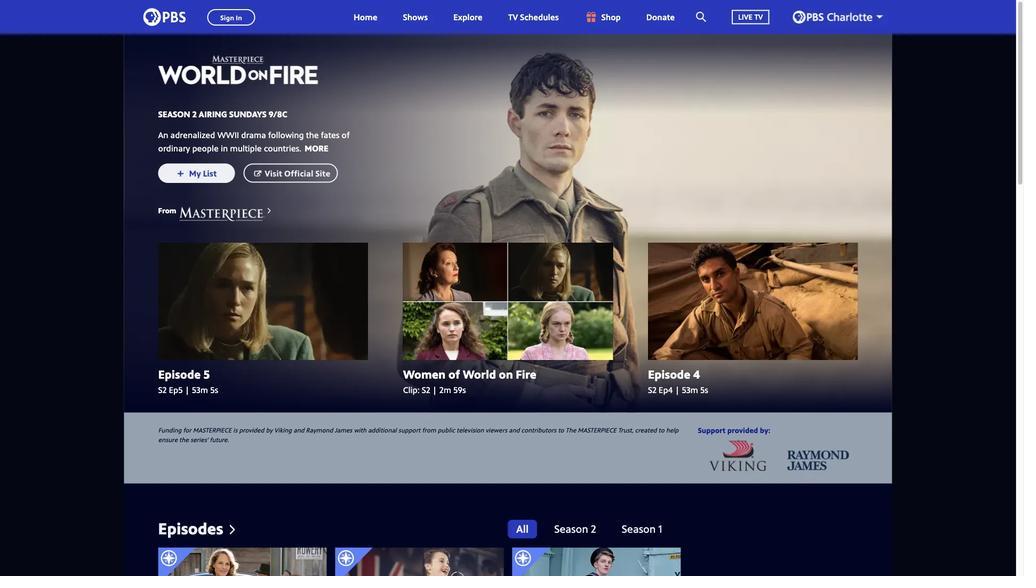 Task type: describe. For each thing, give the bounding box(es) containing it.
the inside an adrenalized wwii drama following the fates of ordinary people in multiple countries.
[[306, 129, 319, 140]]

pbs image
[[143, 5, 186, 29]]

series'
[[190, 435, 208, 444]]

1 masterpiece from the left
[[193, 426, 232, 435]]

season for season 1
[[622, 522, 656, 536]]

future.
[[210, 435, 229, 444]]

53m for 4
[[682, 384, 698, 395]]

episodes
[[158, 518, 223, 539]]

from
[[422, 426, 436, 435]]

viewers
[[486, 426, 507, 435]]

explore link
[[443, 0, 493, 34]]

world
[[463, 366, 496, 382]]

season 2 airing sundays 9/8c
[[158, 108, 287, 120]]

television
[[457, 426, 484, 435]]

all
[[516, 522, 529, 536]]

created
[[635, 426, 657, 435]]

live tv link
[[721, 0, 780, 34]]

passport image for video thumbnail: world on fire episode 1
[[158, 548, 196, 576]]

1 and from the left
[[294, 426, 304, 435]]

public
[[438, 426, 455, 435]]

home
[[354, 11, 377, 23]]

drama
[[241, 129, 266, 140]]

video thumbnail: world on fire episode 5 image
[[158, 243, 368, 360]]

ensure
[[158, 435, 178, 444]]

9/8c
[[269, 108, 287, 120]]

support
[[398, 426, 421, 435]]

s2 for episode 5
[[158, 384, 167, 395]]

support provided by:
[[698, 425, 770, 435]]

| for episode 4
[[675, 384, 680, 395]]

multiple
[[230, 142, 262, 154]]

is
[[233, 426, 238, 435]]

video thumbnail: world on fire episode 3 image
[[512, 548, 681, 576]]

on
[[499, 366, 513, 382]]

episode 4 s2 ep4 | 53m 5s
[[648, 366, 708, 395]]

live
[[738, 12, 753, 22]]

1 to from the left
[[558, 426, 564, 435]]

people
[[192, 142, 219, 154]]

ep4
[[659, 384, 673, 395]]

home link
[[343, 0, 388, 34]]

2 for season 2 airing sundays 9/8c
[[192, 108, 197, 120]]

the inside funding for masterpiece is provided by viking and raymond james with additional support from public television viewers and contributors to the masterpiece trust, created to help ensure the series' future.
[[179, 435, 189, 444]]

passport image for video thumbnail: world on fire episode 2 at the bottom left of the page
[[335, 548, 373, 576]]

shows
[[403, 11, 428, 23]]

shows link
[[392, 0, 439, 34]]

raymond james image
[[787, 440, 849, 471]]

shop
[[602, 11, 621, 23]]

women of world on fire link
[[403, 366, 613, 382]]

an adrenalized wwii drama following the fates of ordinary people in multiple countries.
[[158, 129, 350, 154]]

season 2
[[554, 522, 596, 536]]

0 horizontal spatial tv
[[508, 11, 518, 23]]

tv schedules link
[[498, 0, 570, 34]]

more button
[[302, 141, 332, 155]]

5s for 4
[[700, 384, 708, 395]]

5
[[203, 366, 210, 382]]

2 for season 2
[[591, 522, 596, 536]]

by
[[266, 426, 273, 435]]

episode 5 link
[[158, 366, 368, 382]]

2m
[[439, 384, 451, 395]]

tv schedules
[[508, 11, 559, 23]]

james
[[335, 426, 352, 435]]

in
[[221, 142, 228, 154]]

countries.
[[264, 142, 302, 154]]

59s
[[453, 384, 466, 395]]

episode for episode 4
[[648, 366, 691, 382]]

5s for 5
[[210, 384, 218, 395]]

provided inside funding for masterpiece is provided by viking and raymond james with additional support from public television viewers and contributors to the masterpiece trust, created to help ensure the series' future.
[[239, 426, 264, 435]]

explore
[[454, 11, 483, 23]]

viking image
[[707, 440, 769, 471]]

adrenalized
[[170, 129, 215, 140]]

episode for episode 5
[[158, 366, 201, 382]]



Task type: vqa. For each thing, say whether or not it's contained in the screenshot.
All
yes



Task type: locate. For each thing, give the bounding box(es) containing it.
2 left airing
[[192, 108, 197, 120]]

0 horizontal spatial and
[[294, 426, 304, 435]]

episode inside episode 5 s2 ep5 | 53m 5s
[[158, 366, 201, 382]]

| inside episode 5 s2 ep5 | 53m 5s
[[185, 384, 190, 395]]

1 5s from the left
[[210, 384, 218, 395]]

passport image for video thumbnail: world on fire episode 3
[[512, 548, 550, 576]]

the
[[566, 426, 576, 435]]

1 horizontal spatial passport image
[[335, 548, 373, 576]]

video thumbnail: world on fire episode 1 image
[[158, 548, 327, 576]]

season 1
[[622, 522, 662, 536]]

ordinary
[[158, 142, 190, 154]]

passport image
[[158, 548, 196, 576], [335, 548, 373, 576], [512, 548, 550, 576]]

0 horizontal spatial to
[[558, 426, 564, 435]]

of
[[342, 129, 350, 140], [448, 366, 460, 382]]

0 horizontal spatial the
[[179, 435, 189, 444]]

| inside episode 4 s2 ep4 | 53m 5s
[[675, 384, 680, 395]]

1 horizontal spatial season
[[554, 522, 588, 536]]

episode up ep4
[[648, 366, 691, 382]]

search image
[[696, 12, 706, 22]]

the
[[306, 129, 319, 140], [179, 435, 189, 444]]

3 | from the left
[[675, 384, 680, 395]]

1 horizontal spatial the
[[306, 129, 319, 140]]

to left 'the'
[[558, 426, 564, 435]]

s2
[[158, 384, 167, 395], [422, 384, 430, 395], [648, 384, 657, 395]]

world on fire image
[[124, 34, 892, 466], [158, 51, 318, 91]]

2 horizontal spatial passport image
[[512, 548, 550, 576]]

schedules
[[520, 11, 559, 23]]

0 horizontal spatial passport image
[[158, 548, 196, 576]]

additional
[[368, 426, 397, 435]]

2 to from the left
[[659, 426, 665, 435]]

2 up video thumbnail: world on fire episode 3
[[591, 522, 596, 536]]

1 horizontal spatial |
[[432, 384, 437, 395]]

video thumbnail: world on fire women of world on fire image
[[403, 243, 613, 360]]

2 5s from the left
[[700, 384, 708, 395]]

and
[[294, 426, 304, 435], [509, 426, 520, 435]]

3 passport image from the left
[[512, 548, 550, 576]]

season for season 2
[[554, 522, 588, 536]]

53m for 5
[[192, 384, 208, 395]]

2 passport image from the left
[[335, 548, 373, 576]]

and right viking
[[294, 426, 304, 435]]

1 horizontal spatial episode
[[648, 366, 691, 382]]

2 episode from the left
[[648, 366, 691, 382]]

trust,
[[618, 426, 634, 435]]

| right ep5
[[185, 384, 190, 395]]

the down for on the bottom left
[[179, 435, 189, 444]]

season for season 2 airing sundays 9/8c
[[158, 108, 190, 120]]

s2 inside women of world on fire clip: s2 | 2m 59s
[[422, 384, 430, 395]]

with
[[354, 426, 366, 435]]

0 horizontal spatial masterpiece
[[193, 426, 232, 435]]

0 horizontal spatial s2
[[158, 384, 167, 395]]

2 53m from the left
[[682, 384, 698, 395]]

0 horizontal spatial |
[[185, 384, 190, 395]]

of right fates
[[342, 129, 350, 140]]

provided left by:
[[727, 425, 758, 435]]

0 horizontal spatial 5s
[[210, 384, 218, 395]]

and right "viewers"
[[509, 426, 520, 435]]

from
[[158, 205, 176, 216]]

live tv
[[738, 12, 763, 22]]

1 vertical spatial 2
[[591, 522, 596, 536]]

raymond
[[306, 426, 333, 435]]

1 horizontal spatial to
[[659, 426, 665, 435]]

1 horizontal spatial s2
[[422, 384, 430, 395]]

sundays
[[229, 108, 267, 120]]

s2 left ep5
[[158, 384, 167, 395]]

0 horizontal spatial 2
[[192, 108, 197, 120]]

by:
[[760, 425, 770, 435]]

0 vertical spatial of
[[342, 129, 350, 140]]

1 horizontal spatial masterpiece
[[578, 426, 617, 435]]

| for episode 5
[[185, 384, 190, 395]]

of inside an adrenalized wwii drama following the fates of ordinary people in multiple countries.
[[342, 129, 350, 140]]

1 horizontal spatial of
[[448, 366, 460, 382]]

masterpiece
[[193, 426, 232, 435], [578, 426, 617, 435]]

video thumbnail: world on fire episode 4 image
[[648, 243, 858, 360]]

episodes link
[[158, 518, 235, 539]]

0 vertical spatial the
[[306, 129, 319, 140]]

53m down 5
[[192, 384, 208, 395]]

contributors
[[521, 426, 557, 435]]

tv right live
[[755, 12, 763, 22]]

viking
[[274, 426, 292, 435]]

shop link
[[574, 0, 632, 34]]

episode up ep5
[[158, 366, 201, 382]]

1 passport image from the left
[[158, 548, 196, 576]]

episode 4 link
[[648, 366, 858, 382]]

3 s2 from the left
[[648, 384, 657, 395]]

1
[[659, 522, 662, 536]]

an
[[158, 129, 168, 140]]

1 horizontal spatial 5s
[[700, 384, 708, 395]]

s2 inside episode 5 s2 ep5 | 53m 5s
[[158, 384, 167, 395]]

2 horizontal spatial season
[[622, 522, 656, 536]]

| inside women of world on fire clip: s2 | 2m 59s
[[432, 384, 437, 395]]

to left help
[[659, 426, 665, 435]]

s2 left ep4
[[648, 384, 657, 395]]

tv
[[508, 11, 518, 23], [755, 12, 763, 22]]

1 horizontal spatial provided
[[727, 425, 758, 435]]

53m down 4
[[682, 384, 698, 395]]

1 s2 from the left
[[158, 384, 167, 395]]

for
[[183, 426, 191, 435]]

season up video thumbnail: world on fire episode 3
[[554, 522, 588, 536]]

episode
[[158, 366, 201, 382], [648, 366, 691, 382]]

2 horizontal spatial s2
[[648, 384, 657, 395]]

donate link
[[636, 0, 686, 34]]

following
[[268, 129, 304, 140]]

provided right is
[[239, 426, 264, 435]]

5s
[[210, 384, 218, 395], [700, 384, 708, 395]]

1 horizontal spatial tv
[[755, 12, 763, 22]]

53m inside episode 4 s2 ep4 | 53m 5s
[[682, 384, 698, 395]]

0 horizontal spatial of
[[342, 129, 350, 140]]

|
[[185, 384, 190, 395], [432, 384, 437, 395], [675, 384, 680, 395]]

2 masterpiece from the left
[[578, 426, 617, 435]]

funding
[[158, 426, 182, 435]]

1 53m from the left
[[192, 384, 208, 395]]

53m inside episode 5 s2 ep5 | 53m 5s
[[192, 384, 208, 395]]

support
[[698, 425, 726, 435]]

video thumbnail: world on fire episode 2 image
[[335, 548, 504, 576]]

clip:
[[403, 384, 420, 395]]

| right ep4
[[675, 384, 680, 395]]

of up 59s
[[448, 366, 460, 382]]

2 and from the left
[[509, 426, 520, 435]]

0 horizontal spatial 53m
[[192, 384, 208, 395]]

1 vertical spatial the
[[179, 435, 189, 444]]

2 horizontal spatial |
[[675, 384, 680, 395]]

5s right ep5
[[210, 384, 218, 395]]

more
[[305, 142, 329, 154]]

2 s2 from the left
[[422, 384, 430, 395]]

masterpiece image
[[180, 200, 265, 221]]

pbs charlotte image
[[793, 11, 873, 23]]

0 horizontal spatial episode
[[158, 366, 201, 382]]

funding for masterpiece is provided by viking and raymond james with additional support from public television viewers and contributors to the masterpiece trust, created to help ensure the series' future.
[[158, 426, 679, 444]]

1 horizontal spatial and
[[509, 426, 520, 435]]

1 horizontal spatial 53m
[[682, 384, 698, 395]]

53m
[[192, 384, 208, 395], [682, 384, 698, 395]]

0 horizontal spatial provided
[[239, 426, 264, 435]]

fates
[[321, 129, 340, 140]]

s2 inside episode 4 s2 ep4 | 53m 5s
[[648, 384, 657, 395]]

| left 2m at bottom
[[432, 384, 437, 395]]

2
[[192, 108, 197, 120], [591, 522, 596, 536]]

women of world on fire clip: s2 | 2m 59s
[[403, 366, 537, 395]]

season up an
[[158, 108, 190, 120]]

5s inside episode 4 s2 ep4 | 53m 5s
[[700, 384, 708, 395]]

the up more in the left top of the page
[[306, 129, 319, 140]]

airing
[[199, 108, 227, 120]]

masterpiece up future.
[[193, 426, 232, 435]]

of inside women of world on fire clip: s2 | 2m 59s
[[448, 366, 460, 382]]

s2 for episode 4
[[648, 384, 657, 395]]

donate
[[647, 11, 675, 23]]

1 episode from the left
[[158, 366, 201, 382]]

2 | from the left
[[432, 384, 437, 395]]

to
[[558, 426, 564, 435], [659, 426, 665, 435]]

1 vertical spatial of
[[448, 366, 460, 382]]

0 vertical spatial 2
[[192, 108, 197, 120]]

fire
[[516, 366, 537, 382]]

1 horizontal spatial 2
[[591, 522, 596, 536]]

women
[[403, 366, 446, 382]]

tv left schedules
[[508, 11, 518, 23]]

season left 1
[[622, 522, 656, 536]]

provided
[[727, 425, 758, 435], [239, 426, 264, 435]]

season
[[158, 108, 190, 120], [554, 522, 588, 536], [622, 522, 656, 536]]

masterpiece right 'the'
[[578, 426, 617, 435]]

1 | from the left
[[185, 384, 190, 395]]

episode 5 s2 ep5 | 53m 5s
[[158, 366, 218, 395]]

4
[[693, 366, 700, 382]]

ep5
[[169, 384, 183, 395]]

5s inside episode 5 s2 ep5 | 53m 5s
[[210, 384, 218, 395]]

s2 right clip:
[[422, 384, 430, 395]]

help
[[666, 426, 679, 435]]

5s right ep4
[[700, 384, 708, 395]]

wwii
[[217, 129, 239, 140]]

episode inside episode 4 s2 ep4 | 53m 5s
[[648, 366, 691, 382]]

0 horizontal spatial season
[[158, 108, 190, 120]]



